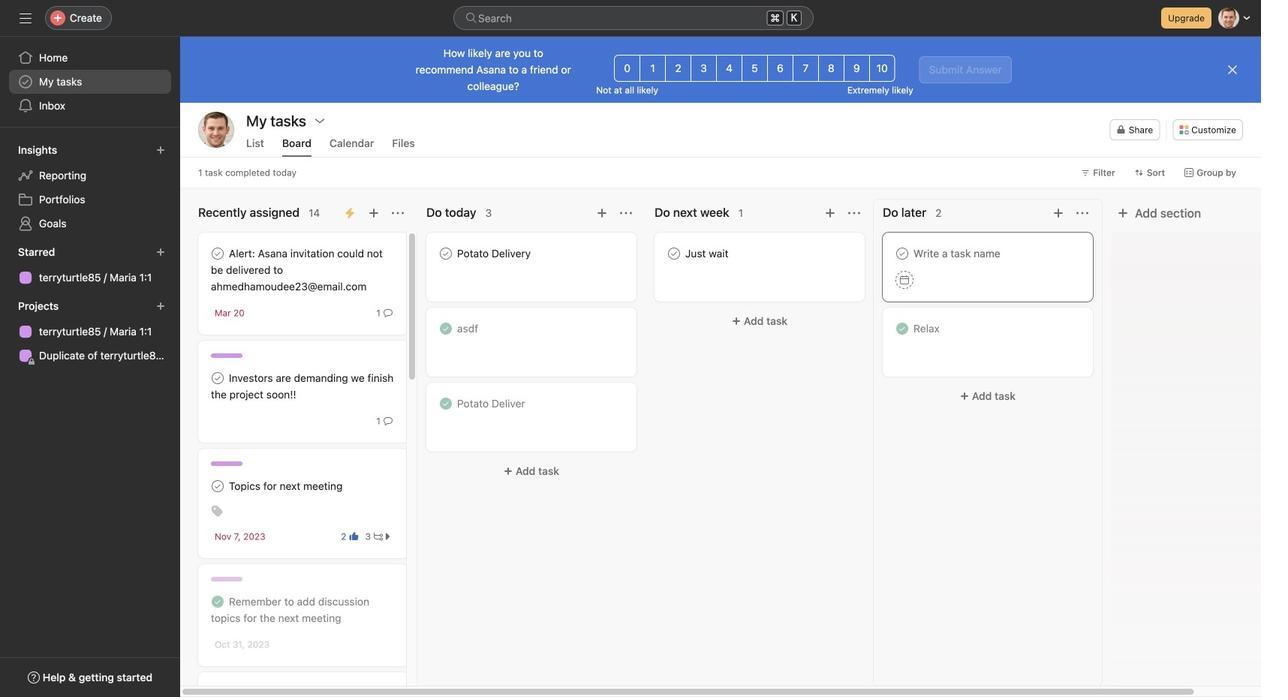 Task type: locate. For each thing, give the bounding box(es) containing it.
1 horizontal spatial add task image
[[1053, 207, 1065, 219]]

0 horizontal spatial more section actions image
[[620, 207, 632, 219]]

1 horizontal spatial completed checkbox
[[894, 320, 912, 338]]

more section actions image
[[392, 207, 404, 219], [849, 207, 861, 219]]

1 horizontal spatial completed image
[[437, 320, 455, 338]]

mark complete image
[[437, 245, 455, 263], [894, 245, 912, 263], [209, 370, 227, 388], [209, 478, 227, 496]]

0 horizontal spatial more section actions image
[[392, 207, 404, 219]]

2 horizontal spatial completed image
[[894, 320, 912, 338]]

1 more section actions image from the left
[[620, 207, 632, 219]]

2 likes. you liked this task image
[[350, 533, 359, 542]]

mark complete image
[[209, 245, 227, 263], [665, 245, 683, 263], [209, 685, 227, 698]]

0 horizontal spatial completed checkbox
[[437, 395, 455, 413]]

1 horizontal spatial add task image
[[596, 207, 608, 219]]

projects element
[[0, 293, 180, 371]]

2 add task image from the left
[[1053, 207, 1065, 219]]

1 vertical spatial mark complete checkbox
[[209, 370, 227, 388]]

1 horizontal spatial more section actions image
[[849, 207, 861, 219]]

1 comment image
[[384, 309, 393, 318], [384, 417, 393, 426]]

0 vertical spatial mark complete checkbox
[[209, 245, 227, 263]]

2 more section actions image from the left
[[849, 207, 861, 219]]

option group
[[615, 55, 896, 82]]

2 add task image from the left
[[596, 207, 608, 219]]

None radio
[[691, 55, 717, 82]]

add task image
[[368, 207, 380, 219], [596, 207, 608, 219]]

None radio
[[615, 55, 641, 82], [640, 55, 666, 82], [666, 55, 692, 82], [717, 55, 743, 82], [742, 55, 768, 82], [768, 55, 794, 82], [793, 55, 819, 82], [819, 55, 845, 82], [844, 55, 870, 82], [870, 55, 896, 82], [615, 55, 641, 82], [640, 55, 666, 82], [666, 55, 692, 82], [717, 55, 743, 82], [742, 55, 768, 82], [768, 55, 794, 82], [793, 55, 819, 82], [819, 55, 845, 82], [844, 55, 870, 82], [870, 55, 896, 82]]

more section actions image
[[620, 207, 632, 219], [1077, 207, 1089, 219]]

1 horizontal spatial more section actions image
[[1077, 207, 1089, 219]]

1 vertical spatial completed checkbox
[[209, 593, 227, 611]]

completed image
[[437, 320, 455, 338], [894, 320, 912, 338], [209, 593, 227, 611]]

0 horizontal spatial add task image
[[368, 207, 380, 219]]

1 add task image from the left
[[825, 207, 837, 219]]

1 mark complete checkbox from the top
[[209, 245, 227, 263]]

Mark complete checkbox
[[437, 245, 455, 263], [665, 245, 683, 263], [894, 245, 912, 263], [209, 478, 227, 496], [209, 685, 227, 698]]

rules for recently assigned image
[[344, 207, 356, 219]]

Write a task name text field
[[896, 246, 1081, 262]]

1 vertical spatial 1 comment image
[[384, 417, 393, 426]]

Completed checkbox
[[894, 320, 912, 338], [437, 395, 455, 413]]

dismiss image
[[1227, 64, 1239, 76]]

Mark complete checkbox
[[209, 245, 227, 263], [209, 370, 227, 388]]

0 horizontal spatial add task image
[[825, 207, 837, 219]]

None field
[[454, 6, 814, 30]]

0 vertical spatial completed checkbox
[[894, 320, 912, 338]]

1 vertical spatial completed checkbox
[[437, 395, 455, 413]]

0 vertical spatial 1 comment image
[[384, 309, 393, 318]]

add task image
[[825, 207, 837, 219], [1053, 207, 1065, 219]]

2 1 comment image from the top
[[384, 417, 393, 426]]

Completed checkbox
[[437, 320, 455, 338], [209, 593, 227, 611]]

0 vertical spatial completed checkbox
[[437, 320, 455, 338]]

completed image
[[437, 395, 455, 413]]

0 horizontal spatial completed checkbox
[[209, 593, 227, 611]]



Task type: describe. For each thing, give the bounding box(es) containing it.
view profile settings image
[[198, 112, 234, 148]]

2 more section actions image from the left
[[1077, 207, 1089, 219]]

0 horizontal spatial completed image
[[209, 593, 227, 611]]

show options image
[[314, 115, 326, 127]]

1 add task image from the left
[[368, 207, 380, 219]]

new insights image
[[156, 146, 165, 155]]

global element
[[0, 37, 180, 127]]

starred element
[[0, 239, 180, 293]]

1 more section actions image from the left
[[392, 207, 404, 219]]

Search tasks, projects, and more text field
[[454, 6, 814, 30]]

completed image for 2nd more section actions image from the right
[[437, 320, 455, 338]]

1 horizontal spatial completed checkbox
[[437, 320, 455, 338]]

2 mark complete checkbox from the top
[[209, 370, 227, 388]]

1 1 comment image from the top
[[384, 309, 393, 318]]

insights element
[[0, 137, 180, 239]]

completed image for first more section actions image from right
[[894, 320, 912, 338]]

hide sidebar image
[[20, 12, 32, 24]]



Task type: vqa. For each thing, say whether or not it's contained in the screenshot.
3rd More section actions image from the right's Add task icon
yes



